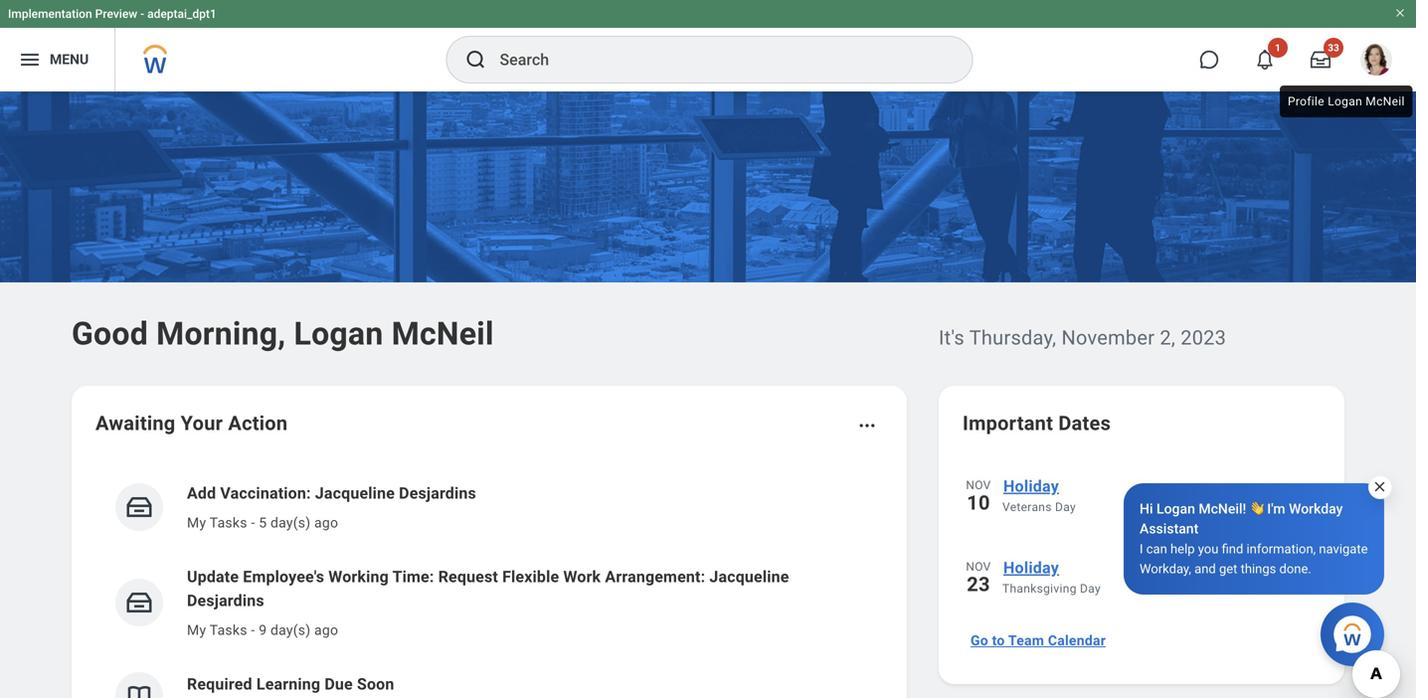 Task type: describe. For each thing, give the bounding box(es) containing it.
profile logan mcneil image
[[1361, 44, 1393, 80]]

menu button
[[0, 28, 115, 92]]

x image
[[1373, 480, 1388, 494]]

workday
[[1290, 501, 1344, 517]]

related actions image
[[858, 416, 878, 436]]

holiday button for 23
[[1003, 555, 1321, 581]]

tasks for 5
[[210, 515, 247, 531]]

nov 23
[[966, 560, 992, 596]]

implementation
[[8, 7, 92, 21]]

employee's
[[243, 568, 324, 587]]

mcneil!
[[1199, 501, 1247, 517]]

inbox image for my tasks - 5 day(s) ago
[[124, 492, 154, 522]]

help
[[1171, 542, 1195, 557]]

learning
[[257, 675, 321, 694]]

work
[[564, 568, 601, 587]]

inbox image for my tasks - 9 day(s) ago
[[124, 588, 154, 618]]

soon
[[357, 675, 394, 694]]

holiday veterans day
[[1003, 477, 1076, 514]]

november
[[1062, 326, 1155, 350]]

5
[[259, 515, 267, 531]]

10
[[967, 491, 991, 515]]

time:
[[393, 568, 434, 587]]

go
[[971, 633, 989, 649]]

holiday for 10
[[1004, 477, 1060, 496]]

1
[[1276, 42, 1281, 54]]

day(s) for 9
[[271, 622, 311, 639]]

assistant
[[1140, 521, 1199, 537]]

important dates
[[963, 412, 1111, 435]]

dates
[[1059, 412, 1111, 435]]

logan for hi
[[1157, 501, 1196, 517]]

navigate
[[1320, 542, 1369, 557]]

menu
[[50, 51, 89, 68]]

information,
[[1247, 542, 1316, 557]]

required learning due soon
[[187, 675, 394, 694]]

holiday for 23
[[1004, 559, 1060, 578]]

day(s) for 5
[[271, 515, 311, 531]]

awaiting your action
[[96, 412, 288, 435]]

it's thursday, november 2, 2023
[[939, 326, 1227, 350]]

thanksgiving
[[1003, 582, 1077, 596]]

arrangement:
[[605, 568, 706, 587]]

implementation preview -   adeptai_dpt1
[[8, 7, 217, 21]]

my for my tasks - 5 day(s) ago
[[187, 515, 206, 531]]

important dates element
[[963, 462, 1321, 617]]

can
[[1147, 542, 1168, 557]]

holiday thanksgiving day
[[1003, 559, 1101, 596]]

9
[[259, 622, 267, 639]]

- for adeptai_dpt1
[[140, 7, 144, 21]]

your
[[181, 412, 223, 435]]

logan for profile
[[1328, 95, 1363, 108]]

logan inside main content
[[294, 315, 384, 353]]

close environment banner image
[[1395, 7, 1407, 19]]



Task type: locate. For each thing, give the bounding box(es) containing it.
1 holiday from the top
[[1004, 477, 1060, 496]]

33 button
[[1299, 38, 1344, 82]]

2 vertical spatial -
[[251, 622, 255, 639]]

1 vertical spatial logan
[[294, 315, 384, 353]]

required learning due soon button
[[96, 657, 883, 698]]

day(s)
[[271, 515, 311, 531], [271, 622, 311, 639]]

day
[[1056, 500, 1076, 514], [1081, 582, 1101, 596]]

1 tasks from the top
[[210, 515, 247, 531]]

due
[[325, 675, 353, 694]]

good morning, logan mcneil
[[72, 315, 494, 353]]

0 vertical spatial day
[[1056, 500, 1076, 514]]

action
[[228, 412, 288, 435]]

awaiting
[[96, 412, 176, 435]]

day(s) right 9
[[271, 622, 311, 639]]

0 vertical spatial holiday
[[1004, 477, 1060, 496]]

get
[[1220, 562, 1238, 577]]

2023
[[1181, 326, 1227, 350]]

important
[[963, 412, 1054, 435]]

team
[[1009, 633, 1045, 649]]

0 vertical spatial my
[[187, 515, 206, 531]]

my tasks - 9 day(s) ago
[[187, 622, 339, 639]]

profile logan mcneil tooltip
[[1276, 82, 1417, 121]]

notifications large image
[[1256, 50, 1276, 70]]

things
[[1241, 562, 1277, 577]]

0 vertical spatial -
[[140, 7, 144, 21]]

2 ago from the top
[[314, 622, 339, 639]]

update
[[187, 568, 239, 587]]

nov 10
[[966, 479, 992, 515]]

preview
[[95, 7, 137, 21]]

nov for 10
[[966, 479, 992, 492]]

23
[[967, 573, 991, 596]]

my down add
[[187, 515, 206, 531]]

0 vertical spatial nov
[[966, 479, 992, 492]]

1 vertical spatial inbox image
[[124, 588, 154, 618]]

1 my from the top
[[187, 515, 206, 531]]

2 holiday from the top
[[1004, 559, 1060, 578]]

1 vertical spatial day
[[1081, 582, 1101, 596]]

- left "5"
[[251, 515, 255, 531]]

0 horizontal spatial mcneil
[[392, 315, 494, 353]]

holiday inside holiday thanksgiving day
[[1004, 559, 1060, 578]]

it's
[[939, 326, 965, 350]]

good morning, logan mcneil main content
[[0, 92, 1417, 698]]

day right thanksgiving
[[1081, 582, 1101, 596]]

1 vertical spatial desjardins
[[187, 591, 264, 610]]

0 vertical spatial holiday button
[[1003, 474, 1321, 499]]

2 horizontal spatial logan
[[1328, 95, 1363, 108]]

holiday up the 'veterans' in the bottom of the page
[[1004, 477, 1060, 496]]

and
[[1195, 562, 1217, 577]]

nov for 23
[[966, 560, 992, 574]]

ago down add vaccination: jacqueline desjardins
[[314, 515, 339, 531]]

- left 9
[[251, 622, 255, 639]]

done.
[[1280, 562, 1312, 577]]

logan inside 'tooltip'
[[1328, 95, 1363, 108]]

2 inbox image from the top
[[124, 588, 154, 618]]

jacqueline up working at the bottom of the page
[[315, 484, 395, 503]]

2 nov from the top
[[966, 560, 992, 574]]

inbox image left add
[[124, 492, 154, 522]]

2 holiday button from the top
[[1003, 555, 1321, 581]]

0 horizontal spatial desjardins
[[187, 591, 264, 610]]

awaiting your action list
[[96, 466, 883, 698]]

go to team calendar
[[971, 633, 1106, 649]]

inbox image
[[124, 492, 154, 522], [124, 588, 154, 618]]

1 ago from the top
[[314, 515, 339, 531]]

ago for my tasks - 5 day(s) ago
[[314, 515, 339, 531]]

profile logan mcneil
[[1288, 95, 1406, 108]]

0 vertical spatial inbox image
[[124, 492, 154, 522]]

1 button
[[1244, 38, 1288, 82]]

day for 10
[[1056, 500, 1076, 514]]

- for 9
[[251, 622, 255, 639]]

1 horizontal spatial logan
[[1157, 501, 1196, 517]]

tasks left 9
[[210, 622, 247, 639]]

1 horizontal spatial mcneil
[[1366, 95, 1406, 108]]

day inside 'holiday veterans day'
[[1056, 500, 1076, 514]]

nov
[[966, 479, 992, 492], [966, 560, 992, 574]]

ago up the due
[[314, 622, 339, 639]]

day for 23
[[1081, 582, 1101, 596]]

my
[[187, 515, 206, 531], [187, 622, 206, 639]]

profile
[[1288, 95, 1325, 108]]

flexible
[[503, 568, 559, 587]]

desjardins down update
[[187, 591, 264, 610]]

2 my from the top
[[187, 622, 206, 639]]

desjardins up time:
[[399, 484, 476, 503]]

nov down 10
[[966, 560, 992, 574]]

my tasks - 5 day(s) ago
[[187, 515, 339, 531]]

nov left 'holiday veterans day'
[[966, 479, 992, 492]]

1 vertical spatial tasks
[[210, 622, 247, 639]]

holiday button
[[1003, 474, 1321, 499], [1003, 555, 1321, 581]]

1 horizontal spatial desjardins
[[399, 484, 476, 503]]

good
[[72, 315, 148, 353]]

1 inbox image from the top
[[124, 492, 154, 522]]

1 vertical spatial -
[[251, 515, 255, 531]]

1 vertical spatial holiday
[[1004, 559, 1060, 578]]

- inside the menu banner
[[140, 7, 144, 21]]

1 horizontal spatial day
[[1081, 582, 1101, 596]]

thursday,
[[970, 326, 1057, 350]]

1 nov from the top
[[966, 479, 992, 492]]

Search Workday  search field
[[500, 38, 932, 82]]

desjardins
[[399, 484, 476, 503], [187, 591, 264, 610]]

0 vertical spatial desjardins
[[399, 484, 476, 503]]

search image
[[464, 48, 488, 72]]

2,
[[1160, 326, 1176, 350]]

justify image
[[18, 48, 42, 72]]

go to team calendar button
[[963, 621, 1114, 661]]

veterans
[[1003, 500, 1052, 514]]

33
[[1328, 42, 1340, 54]]

day(s) right "5"
[[271, 515, 311, 531]]

hi
[[1140, 501, 1154, 517]]

inbox image up book open "image"
[[124, 588, 154, 618]]

i
[[1140, 542, 1144, 557]]

my down update
[[187, 622, 206, 639]]

tasks
[[210, 515, 247, 531], [210, 622, 247, 639]]

0 vertical spatial tasks
[[210, 515, 247, 531]]

0 vertical spatial logan
[[1328, 95, 1363, 108]]

0 horizontal spatial day
[[1056, 500, 1076, 514]]

tasks left "5"
[[210, 515, 247, 531]]

1 vertical spatial ago
[[314, 622, 339, 639]]

1 vertical spatial jacqueline
[[710, 568, 790, 587]]

1 vertical spatial nov
[[966, 560, 992, 574]]

find
[[1222, 542, 1244, 557]]

jacqueline right arrangement:
[[710, 568, 790, 587]]

2 vertical spatial logan
[[1157, 501, 1196, 517]]

calendar
[[1048, 633, 1106, 649]]

holiday inside 'holiday veterans day'
[[1004, 477, 1060, 496]]

to
[[993, 633, 1005, 649]]

2 tasks from the top
[[210, 622, 247, 639]]

logan
[[1328, 95, 1363, 108], [294, 315, 384, 353], [1157, 501, 1196, 517]]

menu banner
[[0, 0, 1417, 92]]

holiday button for 10
[[1003, 474, 1321, 499]]

1 vertical spatial mcneil
[[392, 315, 494, 353]]

adeptai_dpt1
[[147, 7, 217, 21]]

workday,
[[1140, 562, 1192, 577]]

0 vertical spatial mcneil
[[1366, 95, 1406, 108]]

holiday up thanksgiving
[[1004, 559, 1060, 578]]

0 vertical spatial day(s)
[[271, 515, 311, 531]]

day right the 'veterans' in the bottom of the page
[[1056, 500, 1076, 514]]

1 vertical spatial my
[[187, 622, 206, 639]]

jacqueline inside update employee's working time: request flexible work arrangement: jacqueline desjardins
[[710, 568, 790, 587]]

i'm
[[1268, 501, 1286, 517]]

-
[[140, 7, 144, 21], [251, 515, 255, 531], [251, 622, 255, 639]]

ago
[[314, 515, 339, 531], [314, 622, 339, 639]]

mcneil inside main content
[[392, 315, 494, 353]]

0 horizontal spatial logan
[[294, 315, 384, 353]]

add vaccination: jacqueline desjardins
[[187, 484, 476, 503]]

1 holiday button from the top
[[1003, 474, 1321, 499]]

mcneil inside 'tooltip'
[[1366, 95, 1406, 108]]

vaccination:
[[220, 484, 311, 503]]

jacqueline
[[315, 484, 395, 503], [710, 568, 790, 587]]

required
[[187, 675, 252, 694]]

1 vertical spatial day(s)
[[271, 622, 311, 639]]

book open image
[[124, 682, 154, 698]]

working
[[329, 568, 389, 587]]

inbox large image
[[1311, 50, 1331, 70]]

you
[[1199, 542, 1219, 557]]

hi logan mcneil! 👋 i'm workday assistant i can help you find information, navigate workday, and get things done.
[[1140, 501, 1369, 577]]

1 horizontal spatial jacqueline
[[710, 568, 790, 587]]

2 day(s) from the top
[[271, 622, 311, 639]]

0 vertical spatial ago
[[314, 515, 339, 531]]

desjardins inside update employee's working time: request flexible work arrangement: jacqueline desjardins
[[187, 591, 264, 610]]

update employee's working time: request flexible work arrangement: jacqueline desjardins
[[187, 568, 790, 610]]

logan inside hi logan mcneil! 👋 i'm workday assistant i can help you find information, navigate workday, and get things done.
[[1157, 501, 1196, 517]]

day inside holiday thanksgiving day
[[1081, 582, 1101, 596]]

ago for my tasks - 9 day(s) ago
[[314, 622, 339, 639]]

- for 5
[[251, 515, 255, 531]]

my for my tasks - 9 day(s) ago
[[187, 622, 206, 639]]

1 day(s) from the top
[[271, 515, 311, 531]]

👋
[[1250, 501, 1264, 517]]

request
[[438, 568, 498, 587]]

0 horizontal spatial jacqueline
[[315, 484, 395, 503]]

add
[[187, 484, 216, 503]]

tasks for 9
[[210, 622, 247, 639]]

1 vertical spatial holiday button
[[1003, 555, 1321, 581]]

holiday
[[1004, 477, 1060, 496], [1004, 559, 1060, 578]]

morning,
[[156, 315, 286, 353]]

- right preview
[[140, 7, 144, 21]]

mcneil
[[1366, 95, 1406, 108], [392, 315, 494, 353]]

0 vertical spatial jacqueline
[[315, 484, 395, 503]]



Task type: vqa. For each thing, say whether or not it's contained in the screenshot.
Filters in dropdown button
no



